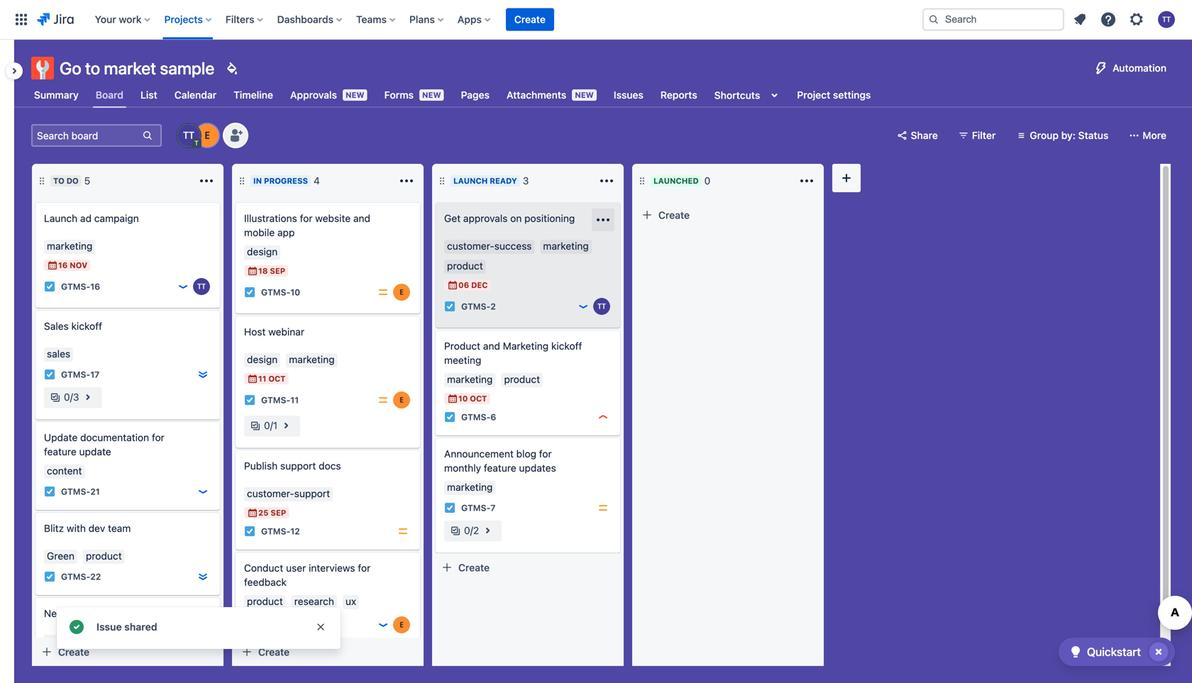 Task type: locate. For each thing, give the bounding box(es) containing it.
1 column actions menu image from the left
[[398, 173, 415, 190]]

0 vertical spatial kickoff
[[71, 321, 102, 332]]

update documentation for feature update
[[44, 432, 165, 458]]

teams button
[[352, 8, 401, 31]]

to
[[85, 58, 100, 78]]

gtms- for 24
[[61, 660, 90, 670]]

gtms- up 0 / 2
[[462, 503, 491, 513]]

create image for publish
[[227, 441, 244, 458]]

task image
[[244, 287, 256, 298], [445, 301, 456, 312], [445, 412, 456, 423], [44, 486, 55, 498], [44, 572, 55, 583], [44, 660, 55, 671]]

shortcuts button
[[712, 82, 786, 108]]

success image
[[68, 619, 85, 636]]

sep right the 18
[[270, 267, 286, 276]]

1 horizontal spatial kickoff
[[552, 340, 583, 352]]

for inside update documentation for feature update
[[152, 432, 165, 444]]

apps button
[[454, 8, 496, 31]]

task image down due date: 10 october 2023 element
[[445, 412, 456, 423]]

gtms- down 06 dec
[[462, 302, 491, 312]]

0 vertical spatial sep
[[270, 267, 286, 276]]

automation
[[1113, 62, 1167, 74]]

0 vertical spatial terry turtle image
[[193, 278, 210, 295]]

2 vertical spatial medium image
[[398, 526, 409, 538]]

1 vertical spatial terry turtle image
[[594, 298, 611, 315]]

oct up gtms-6
[[470, 394, 487, 404]]

1 horizontal spatial show subtasks image
[[278, 418, 295, 435]]

2 horizontal spatial low image
[[578, 301, 589, 312]]

gtms-7
[[462, 503, 496, 513]]

group by: status
[[1031, 130, 1109, 141]]

for right documentation
[[152, 432, 165, 444]]

2 inside 'link'
[[491, 302, 496, 312]]

gtms-24 link
[[61, 659, 101, 671]]

due date: 10 october 2023 element
[[447, 393, 487, 405]]

gtms- for 2
[[462, 302, 491, 312]]

2 horizontal spatial column actions menu image
[[799, 173, 816, 190]]

sep for illustrations
[[270, 267, 286, 276]]

gtms- down the 16 nov
[[61, 282, 90, 292]]

eloisefrancis23 image for illustrations for website and mobile app
[[393, 284, 410, 301]]

due date: 18 september 2023 image
[[247, 266, 258, 277]]

1 horizontal spatial 11
[[291, 395, 299, 405]]

0 horizontal spatial /
[[70, 392, 73, 403]]

0 horizontal spatial feature
[[44, 446, 77, 458]]

feature down announcement
[[484, 463, 517, 474]]

and right the product
[[483, 340, 501, 352]]

blitz
[[44, 523, 64, 535]]

launch left the ad
[[44, 213, 78, 224]]

3 down gtms-17 link
[[73, 392, 79, 403]]

1 vertical spatial oct
[[470, 394, 487, 404]]

approvals
[[290, 89, 337, 101]]

and inside product and marketing kickoff meeting
[[483, 340, 501, 352]]

gtms- for 21
[[61, 487, 90, 497]]

task image for launch
[[44, 281, 55, 293]]

apps
[[458, 13, 482, 25]]

do
[[67, 176, 79, 186]]

task image down due date: 18 september 2023 image
[[244, 287, 256, 298]]

create for get approvals on positioning
[[459, 562, 490, 574]]

1 horizontal spatial medium image
[[398, 526, 409, 538]]

lowest image
[[197, 369, 209, 381]]

1 vertical spatial feature
[[484, 463, 517, 474]]

create image up conduct
[[227, 543, 244, 560]]

positioning
[[525, 213, 575, 224]]

1 vertical spatial /
[[270, 420, 273, 432]]

quickstart
[[1088, 646, 1142, 659]]

new left issues link
[[575, 91, 594, 100]]

sep right 25
[[271, 509, 286, 518]]

1 vertical spatial eloisefrancis23 image
[[393, 392, 410, 409]]

/ down gtms-17 link
[[70, 392, 73, 403]]

/ down gtms-11 "link"
[[270, 420, 273, 432]]

for up updates
[[540, 448, 552, 460]]

create button down show subtasks icon
[[436, 557, 621, 579]]

launch left ready
[[454, 176, 488, 186]]

project settings
[[798, 89, 872, 101]]

status
[[1079, 130, 1109, 141]]

gtms-11 link
[[261, 394, 299, 407]]

jira image
[[37, 11, 74, 28], [37, 11, 74, 28]]

kickoff right sales
[[71, 321, 102, 332]]

1 vertical spatial sep
[[271, 509, 286, 518]]

1 horizontal spatial launch
[[454, 176, 488, 186]]

0 horizontal spatial column actions menu image
[[398, 173, 415, 190]]

and right website
[[354, 213, 371, 224]]

more button
[[1124, 124, 1176, 147]]

to do 5
[[53, 175, 90, 187]]

1 vertical spatial and
[[483, 340, 501, 352]]

due date: 25 september 2023 element
[[247, 508, 286, 519]]

create image for product
[[427, 321, 445, 338]]

board
[[96, 89, 123, 101]]

5
[[84, 175, 90, 187]]

0 horizontal spatial oct
[[269, 375, 286, 384]]

0 horizontal spatial show subtasks image
[[79, 389, 96, 406]]

1 vertical spatial medium image
[[598, 503, 609, 514]]

/ left show subtasks icon
[[471, 525, 473, 537]]

task image down due date: 06 december 2023 element
[[445, 301, 456, 312]]

shortcuts
[[715, 89, 761, 101]]

create image for new
[[27, 589, 44, 606]]

gtms- down 25 sep
[[261, 527, 291, 537]]

attachments
[[507, 89, 567, 101]]

2 vertical spatial /
[[471, 525, 473, 537]]

gtms- up with
[[61, 487, 90, 497]]

create up gtms-24
[[58, 647, 90, 658]]

1 vertical spatial 16
[[90, 282, 100, 292]]

1 horizontal spatial column actions menu image
[[599, 173, 616, 190]]

0 left show subtasks icon
[[464, 525, 471, 537]]

create image
[[27, 193, 44, 210], [227, 193, 244, 210], [27, 301, 44, 318], [427, 321, 445, 338], [27, 413, 44, 430], [27, 589, 44, 606]]

new right the forms at the top left of the page
[[423, 91, 441, 100]]

due date: 06 december 2023 image
[[447, 280, 459, 291], [447, 280, 459, 291]]

docs
[[319, 461, 341, 472]]

0 vertical spatial 3
[[523, 175, 529, 187]]

team
[[108, 523, 131, 535]]

issues
[[614, 89, 644, 101]]

1 horizontal spatial 16
[[90, 282, 100, 292]]

task image down due date: 11 october 2023 element
[[244, 395, 256, 406]]

0 vertical spatial 2
[[491, 302, 496, 312]]

medium image for gtms-7
[[598, 503, 609, 514]]

1 horizontal spatial 3
[[523, 175, 529, 187]]

due date: 18 september 2023 element
[[247, 266, 286, 277]]

oct
[[269, 375, 286, 384], [470, 394, 487, 404]]

eloisefrancis23 image
[[393, 284, 410, 301], [393, 392, 410, 409], [393, 617, 410, 634]]

1 horizontal spatial feature
[[484, 463, 517, 474]]

create right apps dropdown button
[[515, 13, 546, 25]]

in
[[254, 176, 262, 186]]

0 horizontal spatial 11
[[258, 375, 267, 384]]

1 horizontal spatial 2
[[491, 302, 496, 312]]

2 horizontal spatial /
[[471, 525, 473, 537]]

1 vertical spatial launch
[[44, 213, 78, 224]]

gtms-16
[[61, 282, 100, 292]]

tab list
[[23, 82, 883, 108]]

task image left the gtms-22 link
[[44, 572, 55, 583]]

show subtasks image down gtms-17 link
[[79, 389, 96, 406]]

25
[[258, 509, 269, 518]]

gtms- for 22
[[61, 572, 90, 582]]

gtms-7 link
[[462, 502, 496, 515]]

get approvals on positioning
[[445, 213, 575, 224]]

oct for and
[[470, 394, 487, 404]]

sep for publish
[[271, 509, 286, 518]]

shared
[[124, 622, 157, 633]]

0 left 1
[[264, 420, 270, 432]]

0 vertical spatial launch
[[454, 176, 488, 186]]

feature down update
[[44, 446, 77, 458]]

oct for webinar
[[269, 375, 286, 384]]

reports
[[661, 89, 698, 101]]

gtms- down 18 sep
[[261, 288, 291, 297]]

1 vertical spatial 11
[[291, 395, 299, 405]]

gtms- down success image
[[61, 660, 90, 670]]

0 vertical spatial show subtasks image
[[79, 389, 96, 406]]

18
[[258, 267, 268, 276]]

0 down gtms-17 link
[[64, 392, 70, 403]]

gtms-21 link
[[61, 486, 100, 498]]

3 eloisefrancis23 image from the top
[[393, 617, 410, 634]]

for left website
[[300, 213, 313, 224]]

create
[[515, 13, 546, 25], [659, 209, 690, 221], [459, 562, 490, 574], [58, 647, 90, 658], [258, 647, 290, 658]]

1 horizontal spatial low image
[[378, 620, 389, 631]]

create image up get
[[427, 193, 445, 210]]

task image for publish
[[244, 526, 256, 538]]

your
[[95, 13, 116, 25]]

sep
[[270, 267, 286, 276], [271, 509, 286, 518]]

column actions menu image for get approvals on positioning
[[599, 173, 616, 190]]

2 column actions menu image from the left
[[599, 173, 616, 190]]

show subtasks image for 1
[[278, 418, 295, 435]]

filters button
[[221, 8, 269, 31]]

launch
[[454, 176, 488, 186], [44, 213, 78, 224]]

24
[[90, 660, 101, 670]]

0 horizontal spatial and
[[354, 213, 371, 224]]

0 horizontal spatial launch
[[44, 213, 78, 224]]

3
[[523, 175, 529, 187], [73, 392, 79, 403]]

gtms- for 10
[[261, 288, 291, 297]]

create down feedback at the bottom left
[[258, 647, 290, 658]]

terry turtle image for 2
[[594, 298, 611, 315]]

high image
[[598, 412, 609, 423]]

kickoff inside product and marketing kickoff meeting
[[552, 340, 583, 352]]

announcement blog for monthly feature updates
[[445, 448, 557, 474]]

gtms- for 12
[[261, 527, 291, 537]]

1 horizontal spatial /
[[270, 420, 273, 432]]

and
[[354, 213, 371, 224], [483, 340, 501, 352]]

1 horizontal spatial oct
[[470, 394, 487, 404]]

blog
[[517, 448, 537, 460]]

3 for 0 / 3
[[73, 392, 79, 403]]

1 eloisefrancis23 image from the top
[[393, 284, 410, 301]]

gtms- inside "link"
[[261, 395, 291, 405]]

create image
[[427, 193, 445, 210], [227, 307, 244, 324], [427, 429, 445, 446], [227, 441, 244, 458], [27, 503, 44, 521], [227, 543, 244, 560]]

task image left gtms-21 link
[[44, 486, 55, 498]]

your work button
[[91, 8, 156, 31]]

0 horizontal spatial low image
[[178, 281, 189, 293]]

0 vertical spatial eloisefrancis23 image
[[393, 284, 410, 301]]

launch for launch ad campaign
[[44, 213, 78, 224]]

0 vertical spatial /
[[70, 392, 73, 403]]

16
[[58, 261, 68, 270], [90, 282, 100, 292]]

task image down due date: 16 november 2023 image
[[44, 281, 55, 293]]

create image for blitz
[[27, 503, 44, 521]]

create image up the monthly on the left
[[427, 429, 445, 446]]

0 vertical spatial low image
[[178, 281, 189, 293]]

launch inside launch ready 3
[[454, 176, 488, 186]]

1 vertical spatial 3
[[73, 392, 79, 403]]

0 horizontal spatial 3
[[73, 392, 79, 403]]

0 vertical spatial oct
[[269, 375, 286, 384]]

create image up blitz
[[27, 503, 44, 521]]

0 vertical spatial low image
[[578, 301, 589, 312]]

for right interviews
[[358, 563, 371, 574]]

0 vertical spatial and
[[354, 213, 371, 224]]

06 dec
[[459, 281, 488, 290]]

18 sep
[[258, 267, 286, 276]]

2 vertical spatial low image
[[178, 660, 189, 671]]

column actions menu image
[[398, 173, 415, 190], [599, 173, 616, 190], [799, 173, 816, 190]]

new right approvals
[[346, 91, 365, 100]]

task image
[[44, 281, 55, 293], [44, 369, 55, 381], [244, 395, 256, 406], [445, 503, 456, 514], [244, 526, 256, 538]]

1 vertical spatial low image
[[197, 486, 209, 498]]

help image
[[1101, 11, 1118, 28]]

campaign
[[94, 213, 139, 224]]

gtms-6
[[462, 413, 497, 422]]

0 horizontal spatial terry turtle image
[[193, 278, 210, 295]]

get
[[445, 213, 461, 224]]

feature inside announcement blog for monthly feature updates
[[484, 463, 517, 474]]

forms
[[385, 89, 414, 101]]

1 horizontal spatial terry turtle image
[[594, 298, 611, 315]]

task image down due date: 25 september 2023 element
[[244, 526, 256, 538]]

0 vertical spatial 11
[[258, 375, 267, 384]]

sample
[[160, 58, 215, 78]]

create down 0 / 2
[[459, 562, 490, 574]]

25 sep
[[258, 509, 286, 518]]

gtms-21
[[61, 487, 100, 497]]

projects button
[[160, 8, 217, 31]]

task image left gtms-24 link
[[44, 660, 55, 671]]

0 vertical spatial medium image
[[378, 287, 389, 298]]

primary element
[[9, 0, 912, 39]]

new for attachments
[[575, 91, 594, 100]]

Search board text field
[[33, 126, 141, 146]]

1 vertical spatial 2
[[473, 525, 479, 537]]

on
[[511, 213, 522, 224]]

gtms-6 link
[[462, 411, 497, 424]]

due date: 16 november 2023 image
[[47, 260, 58, 271]]

terry turtle image
[[193, 278, 210, 295], [594, 298, 611, 315]]

0 vertical spatial 16
[[58, 261, 68, 270]]

0 horizontal spatial 10
[[291, 288, 300, 297]]

projects
[[164, 13, 203, 25]]

/ for 2
[[471, 525, 473, 537]]

due date: 11 october 2023 element
[[247, 374, 286, 385]]

group
[[1031, 130, 1059, 141]]

create image up host
[[227, 307, 244, 324]]

banner containing your work
[[0, 0, 1193, 40]]

gtms- down "10 oct"
[[462, 413, 491, 422]]

mobile
[[244, 227, 275, 239]]

2 horizontal spatial medium image
[[598, 503, 609, 514]]

gtms-2 link
[[462, 301, 496, 313]]

create button for get approvals on positioning
[[436, 557, 621, 579]]

create button right apps dropdown button
[[506, 8, 555, 31]]

due date: 11 october 2023 image
[[247, 374, 258, 385], [247, 374, 258, 385]]

0 horizontal spatial low image
[[178, 660, 189, 671]]

gtms- down 11 oct
[[261, 395, 291, 405]]

1 horizontal spatial low image
[[197, 486, 209, 498]]

create image for launch
[[27, 193, 44, 210]]

show subtasks image down gtms-11 "link"
[[278, 418, 295, 435]]

create button down dismiss image
[[236, 641, 420, 664]]

new workspace
[[44, 608, 117, 620]]

share button
[[892, 124, 947, 147]]

gtms- up new workspace
[[61, 572, 90, 582]]

kickoff right "marketing"
[[552, 340, 583, 352]]

support
[[280, 461, 316, 472]]

banner
[[0, 0, 1193, 40]]

1 vertical spatial low image
[[378, 620, 389, 631]]

2 eloisefrancis23 image from the top
[[393, 392, 410, 409]]

create image for host
[[227, 307, 244, 324]]

gtms- for 6
[[462, 413, 491, 422]]

1 vertical spatial show subtasks image
[[278, 418, 295, 435]]

timeline link
[[231, 82, 276, 108]]

3 right ready
[[523, 175, 529, 187]]

column actions menu image
[[198, 173, 215, 190]]

2 vertical spatial eloisefrancis23 image
[[393, 617, 410, 634]]

medium image
[[378, 395, 389, 406]]

low image for conduct user interviews for feedback
[[378, 620, 389, 631]]

low image
[[578, 301, 589, 312], [378, 620, 389, 631], [178, 660, 189, 671]]

notifications image
[[1072, 11, 1089, 28]]

gtms- up 0 / 3 on the left of page
[[61, 370, 90, 380]]

0 vertical spatial 10
[[291, 288, 300, 297]]

low image
[[178, 281, 189, 293], [197, 486, 209, 498]]

due date: 25 september 2023 image
[[247, 508, 258, 519], [247, 508, 258, 519]]

medium image
[[378, 287, 389, 298], [598, 503, 609, 514], [398, 526, 409, 538]]

0 horizontal spatial 16
[[58, 261, 68, 270]]

project settings link
[[795, 82, 874, 108]]

automation button
[[1088, 57, 1176, 80]]

oct up gtms-11
[[269, 375, 286, 384]]

1 horizontal spatial 10
[[459, 394, 468, 404]]

due date: 10 october 2023 image
[[447, 393, 459, 405], [447, 393, 459, 405]]

0 vertical spatial feature
[[44, 446, 77, 458]]

show subtasks image
[[79, 389, 96, 406], [278, 418, 295, 435]]

for inside conduct user interviews for feedback
[[358, 563, 371, 574]]

17
[[90, 370, 100, 380]]

documentation
[[80, 432, 149, 444]]

sales
[[44, 321, 69, 332]]

create image up publish at the left of the page
[[227, 441, 244, 458]]

product and marketing kickoff meeting
[[445, 340, 583, 366]]

medium image for gtms-12
[[398, 526, 409, 538]]

/
[[70, 392, 73, 403], [270, 420, 273, 432], [471, 525, 473, 537]]

new left success image
[[44, 608, 64, 620]]

create button down issue shared
[[36, 641, 220, 664]]

1 vertical spatial kickoff
[[552, 340, 583, 352]]

gtms- for 11
[[261, 395, 291, 405]]

11 inside "link"
[[291, 395, 299, 405]]

1 horizontal spatial and
[[483, 340, 501, 352]]

gtms-16 link
[[61, 281, 100, 293]]

feature inside update documentation for feature update
[[44, 446, 77, 458]]

dec
[[472, 281, 488, 290]]

2
[[491, 302, 496, 312], [473, 525, 479, 537]]

task image for gtms-2
[[445, 301, 456, 312]]

automation image
[[1094, 60, 1111, 77]]



Task type: describe. For each thing, give the bounding box(es) containing it.
sidebar navigation image
[[0, 57, 31, 85]]

feedback
[[244, 577, 287, 589]]

task image for gtms-21
[[44, 486, 55, 498]]

gtms-17 link
[[61, 369, 100, 381]]

workspace
[[67, 608, 117, 620]]

0 right launched
[[705, 175, 711, 187]]

check image
[[1068, 644, 1085, 661]]

gtms- for 17
[[61, 370, 90, 380]]

add people image
[[227, 127, 244, 144]]

publish
[[244, 461, 278, 472]]

due date: 06 december 2023 element
[[447, 280, 488, 291]]

create image for get
[[427, 193, 445, 210]]

10 oct
[[459, 394, 487, 404]]

due date: 16 november 2023 image
[[47, 260, 58, 271]]

21
[[90, 487, 100, 497]]

conduct
[[244, 563, 283, 574]]

product
[[445, 340, 481, 352]]

for inside illustrations for website and mobile app
[[300, 213, 313, 224]]

create inside "primary" element
[[515, 13, 546, 25]]

0 horizontal spatial kickoff
[[71, 321, 102, 332]]

task image for host
[[244, 395, 256, 406]]

16 nov
[[58, 261, 87, 270]]

create image for update
[[27, 413, 44, 430]]

create button inside "primary" element
[[506, 8, 555, 31]]

new for approvals
[[346, 91, 365, 100]]

website
[[315, 213, 351, 224]]

create down launched
[[659, 209, 690, 221]]

task image left gtms-17 link
[[44, 369, 55, 381]]

1 vertical spatial 10
[[459, 394, 468, 404]]

gtms- for 7
[[462, 503, 491, 513]]

0 for 0 / 1
[[264, 420, 270, 432]]

create button for launch ad campaign
[[36, 641, 220, 664]]

more
[[1143, 130, 1167, 141]]

0 horizontal spatial medium image
[[378, 287, 389, 298]]

approvals
[[464, 213, 508, 224]]

gtms- for 16
[[61, 282, 90, 292]]

gtms-22 link
[[61, 571, 101, 583]]

terry turtle image for 16
[[193, 278, 210, 295]]

summary
[[34, 89, 79, 101]]

host
[[244, 326, 266, 338]]

your work
[[95, 13, 142, 25]]

0 for 0 / 3
[[64, 392, 70, 403]]

/ for 3
[[70, 392, 73, 403]]

show subtasks image for 3
[[79, 389, 96, 406]]

share
[[911, 130, 939, 141]]

launched
[[654, 176, 699, 186]]

11 oct
[[258, 375, 286, 384]]

progress
[[264, 176, 308, 186]]

due date: 18 september 2023 image
[[247, 266, 258, 277]]

blitz with dev team
[[44, 523, 131, 535]]

0 horizontal spatial 2
[[473, 525, 479, 537]]

task image left gtms-7 'link'
[[445, 503, 456, 514]]

announcement
[[445, 448, 514, 460]]

filter
[[973, 130, 997, 141]]

new for forms
[[423, 91, 441, 100]]

tab list containing board
[[23, 82, 883, 108]]

updates
[[519, 463, 557, 474]]

Search field
[[923, 8, 1065, 31]]

create image for sales
[[27, 301, 44, 318]]

with
[[67, 523, 86, 535]]

0 / 3
[[64, 392, 79, 403]]

pages link
[[458, 82, 493, 108]]

gtms-10
[[261, 288, 300, 297]]

sales kickoff
[[44, 321, 102, 332]]

webinar
[[269, 326, 305, 338]]

your profile and settings image
[[1159, 11, 1176, 28]]

06
[[459, 281, 470, 290]]

dashboards button
[[273, 8, 348, 31]]

task image for gtms-24
[[44, 660, 55, 671]]

card actions menu image
[[595, 212, 612, 229]]

eloisefrancis23 image for host webinar
[[393, 392, 410, 409]]

update
[[44, 432, 78, 444]]

for inside announcement blog for monthly feature updates
[[540, 448, 552, 460]]

nov
[[70, 261, 87, 270]]

calendar link
[[172, 82, 220, 108]]

issue shared
[[97, 622, 157, 633]]

create for launch ad campaign
[[58, 647, 90, 658]]

task image for gtms-6
[[445, 412, 456, 423]]

meeting
[[445, 355, 482, 366]]

create button for illustrations for website and mobile app
[[236, 641, 420, 664]]

issues link
[[611, 82, 647, 108]]

create button down launched 0 on the top of the page
[[636, 204, 821, 227]]

gtms-24
[[61, 660, 101, 670]]

calendar
[[175, 89, 217, 101]]

3 for launch ready 3
[[523, 175, 529, 187]]

task image for gtms-10
[[244, 287, 256, 298]]

3 column actions menu image from the left
[[799, 173, 816, 190]]

illustrations
[[244, 213, 297, 224]]

list link
[[138, 82, 160, 108]]

monthly
[[445, 463, 481, 474]]

appswitcher icon image
[[13, 11, 30, 28]]

search image
[[929, 14, 940, 25]]

task image for gtms-22
[[44, 572, 55, 583]]

host webinar
[[244, 326, 305, 338]]

launch for launch ready 3
[[454, 176, 488, 186]]

project
[[798, 89, 831, 101]]

filter button
[[953, 124, 1005, 147]]

go
[[60, 58, 81, 78]]

settings image
[[1129, 11, 1146, 28]]

column actions menu image for illustrations for website and mobile app
[[398, 173, 415, 190]]

gtms-10 link
[[261, 286, 300, 299]]

and inside illustrations for website and mobile app
[[354, 213, 371, 224]]

create image for conduct
[[227, 543, 244, 560]]

go to market sample
[[60, 58, 215, 78]]

show subtasks image
[[479, 523, 496, 540]]

create image for illustrations
[[227, 193, 244, 210]]

interviews
[[309, 563, 355, 574]]

gtms-12 link
[[261, 526, 300, 538]]

illustrations for website and mobile app
[[244, 213, 371, 239]]

gtms-17
[[61, 370, 100, 380]]

launch ready 3
[[454, 175, 529, 187]]

eloisefrancis23 image
[[193, 657, 210, 674]]

4
[[314, 175, 320, 187]]

dismiss image
[[315, 622, 327, 633]]

launched 0
[[654, 175, 711, 187]]

0 / 1
[[264, 420, 278, 432]]

in progress 4
[[254, 175, 320, 187]]

create column image
[[839, 170, 856, 187]]

gtms-11
[[261, 395, 299, 405]]

low image for new workspace
[[178, 660, 189, 671]]

list
[[141, 89, 157, 101]]

0 / 2
[[464, 525, 479, 537]]

dismiss quickstart image
[[1148, 641, 1171, 664]]

/ for 1
[[270, 420, 273, 432]]

create for illustrations for website and mobile app
[[258, 647, 290, 658]]

dashboards
[[277, 13, 334, 25]]

due date: 16 november 2023 element
[[47, 260, 87, 271]]

create image for announcement
[[427, 429, 445, 446]]

plans
[[410, 13, 435, 25]]

ready
[[490, 176, 517, 186]]

lowest image
[[197, 572, 209, 583]]

7
[[491, 503, 496, 513]]

gtms-2
[[462, 302, 496, 312]]

summary link
[[31, 82, 82, 108]]

reports link
[[658, 82, 701, 108]]

set project background image
[[223, 60, 240, 77]]

0 for 0 / 2
[[464, 525, 471, 537]]



Task type: vqa. For each thing, say whether or not it's contained in the screenshot.
the Automation Element
no



